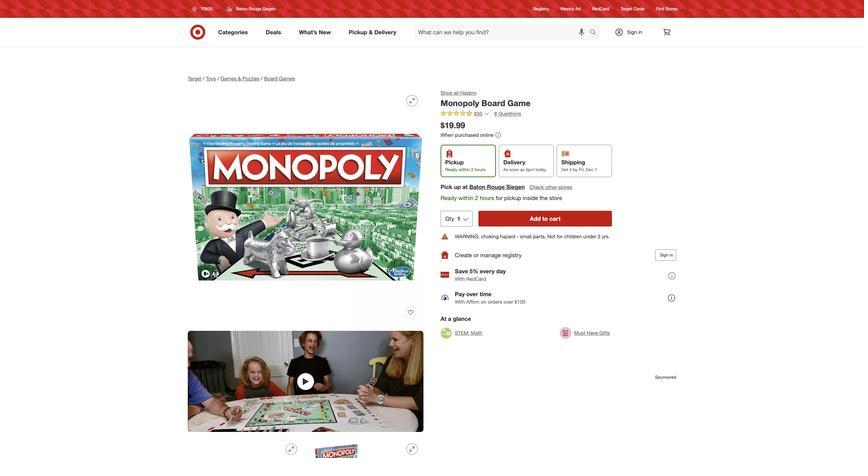 Task type: vqa. For each thing, say whether or not it's contained in the screenshot.


Task type: locate. For each thing, give the bounding box(es) containing it.
/ left toys link
[[203, 75, 205, 81]]

1 horizontal spatial rouge
[[487, 183, 505, 191]]

What can we help you find? suggestions appear below search field
[[414, 24, 592, 40]]

pickup for &
[[349, 28, 368, 36]]

1 horizontal spatial board
[[482, 98, 506, 108]]

/ right toys link
[[218, 75, 219, 81]]

1 vertical spatial target
[[188, 75, 202, 81]]

check
[[530, 184, 544, 190]]

ready inside pickup ready within 2 hours
[[446, 167, 458, 172]]

search button
[[587, 24, 604, 41]]

create or manage registry
[[455, 252, 522, 259]]

0 horizontal spatial board
[[264, 75, 278, 81]]

as
[[504, 167, 509, 172]]

2 with from the top
[[455, 299, 465, 305]]

1 vertical spatial ready
[[441, 195, 457, 202]]

siegen up deals
[[263, 6, 276, 11]]

pickup inside pickup ready within 2 hours
[[446, 159, 464, 166]]

1 vertical spatial in
[[670, 252, 674, 258]]

redcard right 'ad' on the top right of the page
[[593, 6, 610, 12]]

rouge up ready within 2 hours for pickup inside the store
[[487, 183, 505, 191]]

0 vertical spatial delivery
[[375, 28, 397, 36]]

shop
[[441, 90, 453, 96]]

in
[[639, 29, 643, 35], [670, 252, 674, 258]]

1 vertical spatial 1
[[458, 215, 461, 222]]

deals
[[266, 28, 281, 36]]

1 vertical spatial sign
[[661, 252, 669, 258]]

siegen inside dropdown button
[[263, 6, 276, 11]]

inside
[[523, 195, 538, 202]]

all
[[454, 90, 459, 96]]

2 down pick up at baton rouge siegen
[[475, 195, 479, 202]]

1 horizontal spatial sign in
[[661, 252, 674, 258]]

with inside "save 5% every day with redcard"
[[455, 276, 465, 282]]

1 horizontal spatial target
[[621, 6, 633, 12]]

0 vertical spatial pickup
[[349, 28, 368, 36]]

to
[[543, 215, 548, 222]]

&
[[369, 28, 373, 36], [238, 75, 241, 81]]

baton up categories link
[[236, 6, 248, 11]]

image gallery element
[[188, 89, 424, 458]]

get
[[562, 167, 569, 172]]

must have gifts button
[[560, 325, 611, 341]]

1 horizontal spatial sign
[[661, 252, 669, 258]]

0 horizontal spatial redcard
[[467, 276, 487, 282]]

/
[[203, 75, 205, 81], [218, 75, 219, 81], [261, 75, 263, 81]]

0 horizontal spatial baton
[[236, 6, 248, 11]]

board right puzzles
[[264, 75, 278, 81]]

siegen
[[263, 6, 276, 11], [507, 183, 525, 191]]

0 vertical spatial for
[[496, 195, 503, 202]]

or
[[474, 252, 479, 259]]

2 within from the top
[[459, 195, 474, 202]]

1 vertical spatial rouge
[[487, 183, 505, 191]]

0 horizontal spatial &
[[238, 75, 241, 81]]

add to cart button
[[479, 211, 613, 227]]

1 horizontal spatial over
[[504, 299, 514, 305]]

sign in button
[[656, 250, 677, 261]]

with
[[455, 276, 465, 282], [455, 299, 465, 305]]

1 vertical spatial &
[[238, 75, 241, 81]]

choking
[[481, 233, 499, 240]]

0 horizontal spatial /
[[203, 75, 205, 81]]

check other stores button
[[530, 183, 573, 191]]

2 up pick up at baton rouge siegen
[[472, 167, 474, 172]]

1 with from the top
[[455, 276, 465, 282]]

glance
[[453, 315, 472, 322]]

1 vertical spatial siegen
[[507, 183, 525, 191]]

within down "at"
[[459, 195, 474, 202]]

2
[[472, 167, 474, 172], [475, 195, 479, 202]]

purchased
[[455, 132, 479, 138]]

0 vertical spatial within
[[459, 167, 470, 172]]

target inside target circle link
[[621, 6, 633, 12]]

weekly ad link
[[561, 6, 581, 12]]

today
[[536, 167, 547, 172]]

must have gifts
[[575, 330, 611, 336]]

affirm
[[467, 299, 480, 305]]

with down the pay
[[455, 299, 465, 305]]

0 horizontal spatial games
[[221, 75, 237, 81]]

hours up pick up at baton rouge siegen
[[475, 167, 486, 172]]

games & puzzles link
[[221, 75, 260, 81]]

2 games from the left
[[279, 75, 295, 81]]

board up 8
[[482, 98, 506, 108]]

0 vertical spatial over
[[467, 290, 479, 298]]

sign inside button
[[661, 252, 669, 258]]

at
[[463, 183, 468, 191]]

0 vertical spatial sign
[[628, 29, 638, 35]]

0 horizontal spatial sign in
[[628, 29, 643, 35]]

questions
[[499, 110, 522, 116]]

ready down pick
[[441, 195, 457, 202]]

siegen up pickup at the top
[[507, 183, 525, 191]]

1 within from the top
[[459, 167, 470, 172]]

70820 button
[[188, 3, 220, 15]]

pickup ready within 2 hours
[[446, 159, 486, 172]]

for down baton rouge siegen button
[[496, 195, 503, 202]]

1 vertical spatial within
[[459, 195, 474, 202]]

1 right qty
[[458, 215, 461, 222]]

find stores link
[[657, 6, 678, 12]]

every
[[480, 268, 495, 275]]

& inside the pickup & delivery link
[[369, 28, 373, 36]]

1 horizontal spatial siegen
[[507, 183, 525, 191]]

0 vertical spatial ready
[[446, 167, 458, 172]]

add to cart
[[530, 215, 561, 222]]

8 questions link
[[492, 110, 522, 118]]

1 vertical spatial with
[[455, 299, 465, 305]]

redcard down 5%
[[467, 276, 487, 282]]

2 / from the left
[[218, 75, 219, 81]]

3
[[598, 233, 601, 240]]

target for target circle
[[621, 6, 633, 12]]

for right not
[[557, 233, 563, 240]]

0 vertical spatial redcard
[[593, 6, 610, 12]]

0 horizontal spatial rouge
[[249, 6, 261, 11]]

1 horizontal spatial games
[[279, 75, 295, 81]]

0 vertical spatial in
[[639, 29, 643, 35]]

what's
[[299, 28, 317, 36]]

/ right puzzles
[[261, 75, 263, 81]]

pickup right new
[[349, 28, 368, 36]]

1 horizontal spatial &
[[369, 28, 373, 36]]

qty
[[446, 215, 455, 222]]

1 vertical spatial pickup
[[446, 159, 464, 166]]

new
[[319, 28, 331, 36]]

$19.99
[[441, 120, 466, 130]]

stores
[[666, 6, 678, 12]]

board inside shop all hasbro monopoly board game
[[482, 98, 506, 108]]

1 horizontal spatial 2
[[475, 195, 479, 202]]

for
[[496, 195, 503, 202], [557, 233, 563, 240]]

1 vertical spatial sign in
[[661, 252, 674, 258]]

0 horizontal spatial for
[[496, 195, 503, 202]]

0 vertical spatial hours
[[475, 167, 486, 172]]

target circle
[[621, 6, 645, 12]]

pickup for ready
[[446, 159, 464, 166]]

board games link
[[264, 75, 295, 81]]

sponsored
[[656, 375, 677, 380]]

0 vertical spatial baton
[[236, 6, 248, 11]]

1 horizontal spatial in
[[670, 252, 674, 258]]

0 horizontal spatial siegen
[[263, 6, 276, 11]]

0 vertical spatial with
[[455, 276, 465, 282]]

by
[[574, 167, 578, 172]]

hours down pick up at baton rouge siegen
[[480, 195, 495, 202]]

1 horizontal spatial for
[[557, 233, 563, 240]]

1 right dec
[[595, 167, 598, 172]]

over left $100
[[504, 299, 514, 305]]

1 horizontal spatial 1
[[595, 167, 598, 172]]

0 horizontal spatial over
[[467, 290, 479, 298]]

0 vertical spatial target
[[621, 6, 633, 12]]

1 horizontal spatial pickup
[[446, 159, 464, 166]]

sign in inside button
[[661, 252, 674, 258]]

sign
[[628, 29, 638, 35], [661, 252, 669, 258]]

rouge inside baton rouge siegen dropdown button
[[249, 6, 261, 11]]

baton right "at"
[[470, 183, 486, 191]]

1 vertical spatial redcard
[[467, 276, 487, 282]]

target circle link
[[621, 6, 645, 12]]

target left toys
[[188, 75, 202, 81]]

children
[[565, 233, 582, 240]]

search
[[587, 29, 604, 36]]

1 / from the left
[[203, 75, 205, 81]]

warning:
[[455, 233, 480, 240]]

sign in
[[628, 29, 643, 35], [661, 252, 674, 258]]

1 horizontal spatial baton
[[470, 183, 486, 191]]

0 vertical spatial &
[[369, 28, 373, 36]]

0 horizontal spatial target
[[188, 75, 202, 81]]

1 games from the left
[[221, 75, 237, 81]]

hours
[[475, 167, 486, 172], [480, 195, 495, 202]]

70820
[[201, 6, 213, 11]]

baton
[[236, 6, 248, 11], [470, 183, 486, 191]]

in inside button
[[670, 252, 674, 258]]

stem:
[[455, 330, 470, 336]]

1 vertical spatial for
[[557, 233, 563, 240]]

0 vertical spatial board
[[264, 75, 278, 81]]

monopoly board game, 2 of 22, play video image
[[188, 331, 424, 432]]

categories link
[[212, 24, 257, 40]]

1 horizontal spatial /
[[218, 75, 219, 81]]

0 vertical spatial 1
[[595, 167, 598, 172]]

monopoly board game, 4 of 22 image
[[309, 438, 424, 458]]

0 horizontal spatial pickup
[[349, 28, 368, 36]]

rouge up deals link
[[249, 6, 261, 11]]

shop all hasbro monopoly board game
[[441, 90, 531, 108]]

parts.
[[534, 233, 546, 240]]

over up "affirm"
[[467, 290, 479, 298]]

over
[[467, 290, 479, 298], [504, 299, 514, 305]]

pickup
[[349, 28, 368, 36], [446, 159, 464, 166]]

target left circle
[[621, 6, 633, 12]]

hasbro
[[461, 90, 477, 96]]

1 inside shipping get it by fri, dec 1
[[595, 167, 598, 172]]

time
[[480, 290, 492, 298]]

1 vertical spatial delivery
[[504, 159, 526, 166]]

within up "at"
[[459, 167, 470, 172]]

not
[[548, 233, 556, 240]]

1 vertical spatial over
[[504, 299, 514, 305]]

registry
[[503, 252, 522, 259]]

1 horizontal spatial delivery
[[504, 159, 526, 166]]

ready up pick
[[446, 167, 458, 172]]

3 / from the left
[[261, 75, 263, 81]]

8 questions
[[495, 110, 522, 116]]

board
[[264, 75, 278, 81], [482, 98, 506, 108]]

1 vertical spatial board
[[482, 98, 506, 108]]

0 horizontal spatial 2
[[472, 167, 474, 172]]

redcard inside "save 5% every day with redcard"
[[467, 276, 487, 282]]

pickup up up
[[446, 159, 464, 166]]

5pm
[[526, 167, 535, 172]]

0 vertical spatial siegen
[[263, 6, 276, 11]]

ad
[[576, 6, 581, 12]]

0 vertical spatial rouge
[[249, 6, 261, 11]]

1 horizontal spatial redcard
[[593, 6, 610, 12]]

store
[[550, 195, 563, 202]]

math
[[471, 330, 483, 336]]

0 vertical spatial 2
[[472, 167, 474, 172]]

redcard
[[593, 6, 610, 12], [467, 276, 487, 282]]

baton rouge siegen
[[236, 6, 276, 11]]

with down save
[[455, 276, 465, 282]]

delivery
[[375, 28, 397, 36], [504, 159, 526, 166]]

2 horizontal spatial /
[[261, 75, 263, 81]]



Task type: describe. For each thing, give the bounding box(es) containing it.
pickup & delivery
[[349, 28, 397, 36]]

with inside pay over time with affirm on orders over $100
[[455, 299, 465, 305]]

a
[[448, 315, 452, 322]]

-
[[517, 233, 519, 240]]

toys link
[[206, 75, 216, 81]]

save
[[455, 268, 468, 275]]

0 horizontal spatial in
[[639, 29, 643, 35]]

weekly
[[561, 6, 575, 12]]

at
[[441, 315, 447, 322]]

monopoly board game, 1 of 22 image
[[188, 89, 424, 325]]

pay
[[455, 290, 465, 298]]

monopoly
[[441, 98, 480, 108]]

must
[[575, 330, 586, 336]]

gifts
[[600, 330, 611, 336]]

on
[[481, 299, 487, 305]]

stores
[[559, 184, 573, 190]]

circle
[[634, 6, 645, 12]]

target for target / toys / games & puzzles / board games
[[188, 75, 202, 81]]

find
[[657, 6, 665, 12]]

pickup & delivery link
[[343, 24, 406, 40]]

dec
[[586, 167, 594, 172]]

pick up at baton rouge siegen
[[441, 183, 525, 191]]

baton rouge siegen button
[[470, 183, 525, 191]]

day
[[497, 268, 506, 275]]

online
[[481, 132, 494, 138]]

0 horizontal spatial delivery
[[375, 28, 397, 36]]

what's new
[[299, 28, 331, 36]]

qty 1
[[446, 215, 461, 222]]

add
[[530, 215, 541, 222]]

redcard link
[[593, 6, 610, 12]]

yrs.
[[602, 233, 610, 240]]

categories
[[218, 28, 248, 36]]

puzzles
[[243, 75, 260, 81]]

when
[[441, 132, 454, 138]]

0 horizontal spatial 1
[[458, 215, 461, 222]]

stem: math
[[455, 330, 483, 336]]

hours inside pickup ready within 2 hours
[[475, 167, 486, 172]]

soon
[[510, 167, 519, 172]]

create
[[455, 252, 472, 259]]

other
[[546, 184, 558, 190]]

shipping
[[562, 159, 586, 166]]

baton inside dropdown button
[[236, 6, 248, 11]]

hazard
[[501, 233, 516, 240]]

835
[[475, 110, 483, 117]]

registry
[[534, 6, 549, 12]]

what's new link
[[293, 24, 340, 40]]

under
[[584, 233, 597, 240]]

5%
[[470, 268, 479, 275]]

orders
[[488, 299, 503, 305]]

8
[[495, 110, 498, 116]]

check other stores
[[530, 184, 573, 190]]

stem: math button
[[441, 325, 483, 341]]

0 horizontal spatial sign
[[628, 29, 638, 35]]

save 5% every day with redcard
[[455, 268, 506, 282]]

sign in link
[[609, 24, 654, 40]]

deals link
[[260, 24, 290, 40]]

within inside pickup ready within 2 hours
[[459, 167, 470, 172]]

pickup
[[505, 195, 522, 202]]

weekly ad
[[561, 6, 581, 12]]

registry link
[[534, 6, 549, 12]]

baton rouge siegen button
[[223, 3, 281, 15]]

$100
[[515, 299, 526, 305]]

pay over time with affirm on orders over $100
[[455, 290, 526, 305]]

it
[[570, 167, 572, 172]]

delivery inside delivery as soon as 5pm today
[[504, 159, 526, 166]]

1 vertical spatial 2
[[475, 195, 479, 202]]

monopoly board game, 3 of 22 image
[[188, 438, 303, 458]]

0 vertical spatial sign in
[[628, 29, 643, 35]]

manage
[[481, 252, 501, 259]]

2 inside pickup ready within 2 hours
[[472, 167, 474, 172]]

delivery as soon as 5pm today
[[504, 159, 547, 172]]

target link
[[188, 75, 202, 81]]

up
[[454, 183, 461, 191]]

1 vertical spatial baton
[[470, 183, 486, 191]]

1 vertical spatial hours
[[480, 195, 495, 202]]

at a glance
[[441, 315, 472, 322]]

have
[[587, 330, 599, 336]]

fri,
[[579, 167, 585, 172]]



